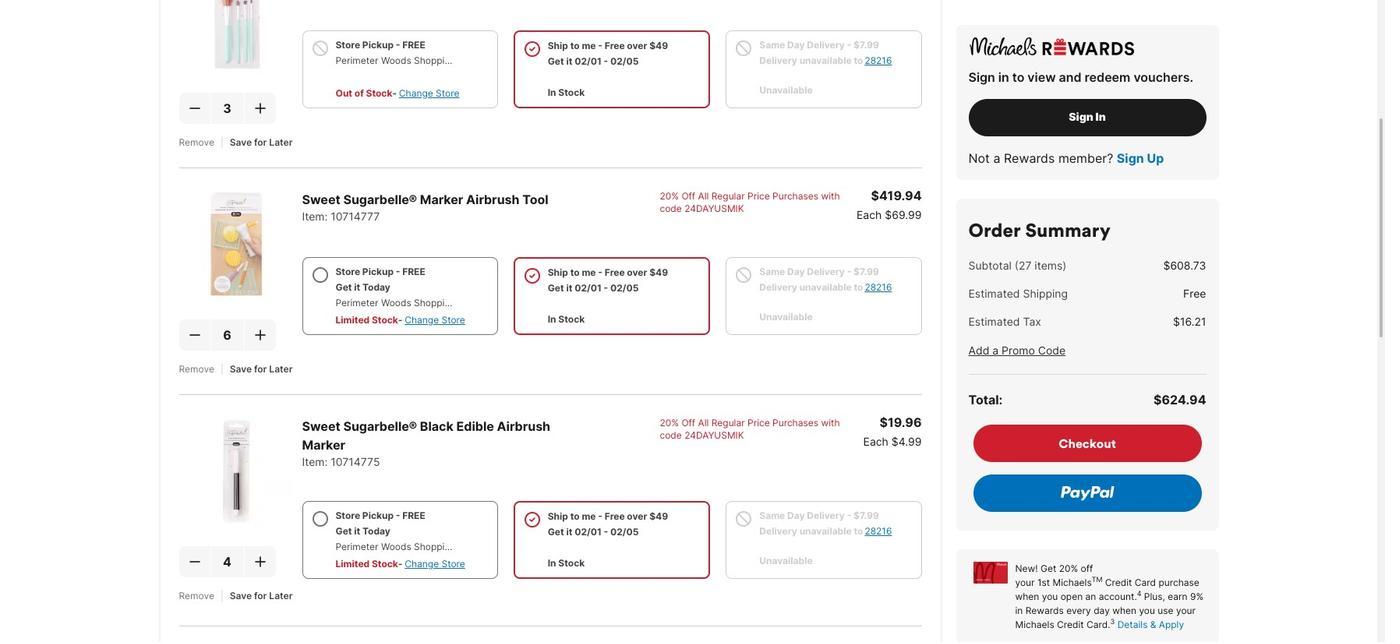 Task type: vqa. For each thing, say whether or not it's contained in the screenshot.
178
no



Task type: locate. For each thing, give the bounding box(es) containing it.
2 vertical spatial sign
[[1117, 150, 1144, 166]]

airbrush
[[466, 192, 520, 207], [497, 418, 551, 434]]

0 vertical spatial off
[[682, 190, 696, 202]]

save
[[230, 136, 252, 148], [230, 363, 252, 375], [230, 590, 252, 602]]

$7.99 for 419.94
[[854, 266, 879, 277]]

2 sweet from the top
[[302, 418, 341, 434]]

0 vertical spatial 02/05
[[610, 55, 639, 67]]

pickup down 10714777 on the left of the page
[[362, 266, 394, 277]]

center
[[459, 54, 489, 66], [459, 297, 489, 309], [459, 541, 489, 553]]

unavailable for 19.96
[[760, 555, 813, 567]]

3 remove button from the top
[[179, 590, 214, 603]]

1 remove | save for later from the top
[[179, 136, 293, 148]]

1 vertical spatial number stepper text field
[[211, 546, 244, 578]]

0 vertical spatial regular
[[712, 190, 745, 202]]

sign for sign in
[[1069, 110, 1094, 124]]

0 vertical spatial price
[[748, 190, 770, 202]]

1 limited from the top
[[336, 314, 370, 326]]

0 vertical spatial in stock
[[548, 86, 585, 98]]

perimeter inside 'store pickup - free perimeter woods shopping center'
[[336, 54, 379, 66]]

1 vertical spatial each
[[864, 435, 889, 448]]

9%
[[1191, 591, 1204, 603]]

1 vertical spatial save for later button
[[230, 363, 293, 376]]

1 with from the top
[[821, 190, 840, 202]]

1 vertical spatial 24dayusmik
[[685, 429, 744, 441]]

perimeter for sweet sugarbelle® black edible airbrush marker
[[336, 541, 379, 553]]

sugarbelle®
[[343, 192, 417, 207], [343, 418, 417, 434]]

0 vertical spatial marker
[[420, 192, 463, 207]]

3 unavailable from the top
[[760, 555, 813, 567]]

change for marker
[[405, 314, 439, 326]]

0 vertical spatial you
[[1042, 591, 1058, 603]]

2 code from the top
[[660, 429, 682, 441]]

1 off from the top
[[682, 190, 696, 202]]

michaels
[[1053, 577, 1092, 589], [1016, 619, 1055, 631]]

2 for from the top
[[254, 363, 267, 375]]

0 vertical spatial 20%
[[660, 190, 679, 202]]

your down new! on the bottom right of page
[[1016, 577, 1035, 589]]

2 with from the top
[[821, 417, 840, 429]]

1 remove button from the top
[[179, 136, 214, 149]]

tm
[[1092, 576, 1103, 584]]

3 remove | save for later from the top
[[179, 590, 293, 602]]

2 vertical spatial day
[[788, 510, 805, 521]]

1 perimeter from the top
[[336, 54, 379, 66]]

1 in stock from the top
[[548, 86, 585, 98]]

2 number stepper text field from the top
[[211, 546, 244, 578]]

your inside your 1st michaels tm credit card purchase when you open an account.
[[1016, 577, 1035, 589]]

sugarbelle® for black
[[343, 418, 417, 434]]

item:
[[302, 210, 328, 223], [302, 455, 328, 468]]

$49
[[650, 40, 668, 51], [650, 266, 668, 278], [650, 510, 668, 522]]

sugarbelle® inside 'sweet sugarbelle® marker airbrush tool item: 10714777'
[[343, 192, 417, 207]]

419.94
[[879, 188, 922, 203]]

purchases for 19.96
[[773, 417, 819, 429]]

1 day from the top
[[788, 39, 805, 50]]

0 vertical spatial sweet
[[302, 192, 341, 207]]

1 vertical spatial sugarbelle®
[[343, 418, 417, 434]]

- inside 'store pickup - free perimeter woods shopping center'
[[396, 39, 400, 50]]

sugarbelle® up the 10714775
[[343, 418, 417, 434]]

3 same from the top
[[760, 510, 785, 521]]

1 horizontal spatial credit
[[1106, 577, 1133, 589]]

0 vertical spatial ship to me - free over $49 get it 02/01 - 02/05
[[548, 40, 668, 67]]

remove
[[179, 136, 214, 148], [179, 363, 214, 375], [179, 590, 214, 602]]

in
[[548, 86, 556, 98], [1096, 110, 1106, 124], [548, 313, 556, 325], [548, 557, 556, 569]]

card
[[1135, 577, 1156, 589]]

1 vertical spatial change
[[405, 314, 439, 326]]

1 ship to me - free over $49 get it 02/01 - 02/05 from the top
[[548, 40, 668, 67]]

member?
[[1059, 150, 1114, 166]]

4 plus, earn 9% in rewards every day when you use your michaels credit card.
[[1016, 590, 1204, 631]]

2 vertical spatial remove button
[[179, 590, 214, 603]]

order summary
[[969, 218, 1111, 242]]

unavailable
[[800, 54, 852, 66], [800, 281, 852, 293], [800, 525, 852, 537]]

2 sugarbelle® from the top
[[343, 418, 417, 434]]

a for not
[[994, 150, 1001, 166]]

02/01
[[575, 55, 602, 67], [575, 282, 602, 294], [575, 526, 602, 538]]

later
[[269, 136, 293, 148], [269, 363, 293, 375], [269, 590, 293, 602]]

1 vertical spatial unavailable
[[760, 311, 813, 323]]

1 vertical spatial 28216
[[865, 281, 892, 293]]

subtotal ( 27 items )
[[969, 259, 1067, 272]]

regular for 19.96
[[712, 417, 745, 429]]

0 vertical spatial number stepper text field
[[211, 319, 244, 351]]

2 day from the top
[[788, 266, 805, 277]]

02/01 for sweet sugarbelle® marker airbrush tool
[[575, 282, 602, 294]]

sign inside button
[[1069, 110, 1094, 124]]

0 vertical spatial center
[[459, 54, 489, 66]]

each for 19.96
[[864, 435, 889, 448]]

2 vertical spatial $7.99
[[854, 510, 879, 521]]

airbrush right edible
[[497, 418, 551, 434]]

2 vertical spatial over
[[627, 510, 647, 522]]

save for later button for sweet sugarbelle® marker airbrush tool
[[230, 363, 293, 376]]

sugarbelle® inside sweet sugarbelle® black edible airbrush marker item: 10714775
[[343, 418, 417, 434]]

0 vertical spatial estimated
[[969, 287, 1020, 300]]

code for airbrush
[[660, 429, 682, 441]]

your down earn
[[1177, 605, 1196, 617]]

2 20% off all regular price purchases with code 24dayusmik from the top
[[660, 417, 840, 441]]

2 pickup from the top
[[362, 266, 394, 277]]

2 | from the top
[[221, 363, 224, 375]]

10714775
[[331, 455, 380, 468]]

0 vertical spatial change
[[399, 87, 433, 99]]

1 number stepper text field from the top
[[211, 319, 244, 351]]

$49 for tool
[[650, 266, 668, 278]]

3 day from the top
[[788, 510, 805, 521]]

1 vertical spatial ship
[[548, 266, 568, 278]]

a right add
[[993, 344, 999, 357]]

code for tool
[[660, 203, 682, 214]]

0 vertical spatial $49
[[650, 40, 668, 51]]

2 $49 from the top
[[650, 266, 668, 278]]

off
[[1081, 563, 1093, 575]]

1 price from the top
[[748, 190, 770, 202]]

1 vertical spatial unavailable
[[800, 281, 852, 293]]

3 save for later button from the top
[[230, 590, 293, 603]]

1 horizontal spatial you
[[1139, 605, 1156, 617]]

0 vertical spatial your
[[1016, 577, 1035, 589]]

perimeter
[[336, 54, 379, 66], [336, 297, 379, 309], [336, 541, 379, 553]]

3 me from the top
[[582, 510, 596, 522]]

0 vertical spatial 20% off all regular price purchases with code 24dayusmik
[[660, 190, 840, 214]]

0 vertical spatial free
[[402, 39, 426, 50]]

4.99
[[899, 435, 922, 448]]

0 vertical spatial today
[[363, 281, 390, 293]]

$ for $ 419.94 each $ 69.99
[[871, 188, 879, 203]]

when down 1st
[[1016, 591, 1040, 603]]

2 off from the top
[[682, 417, 696, 429]]

credit up the 'account.'
[[1106, 577, 1133, 589]]

sweet up 10714777 on the left of the page
[[302, 192, 341, 207]]

delivery
[[807, 39, 845, 50], [760, 54, 798, 66], [807, 266, 845, 277], [760, 281, 798, 293], [807, 510, 845, 521], [760, 525, 798, 537]]

1 vertical spatial same day delivery - $7.99 delivery unavailable to 28216
[[760, 266, 892, 293]]

1 vertical spatial store pickup - free get it today perimeter woods shopping center limited stock - change store
[[336, 510, 489, 570]]

remove | save for later for sweet sugarbelle® marker airbrush tool
[[179, 363, 293, 375]]

day
[[788, 39, 805, 50], [788, 266, 805, 277], [788, 510, 805, 521]]

0 vertical spatial airbrush
[[466, 192, 520, 207]]

1 horizontal spatial your
[[1177, 605, 1196, 617]]

0 horizontal spatial you
[[1042, 591, 1058, 603]]

unavailable
[[760, 84, 813, 96], [760, 311, 813, 323], [760, 555, 813, 567]]

2 shopping from the top
[[414, 297, 456, 309]]

24dayusmik for airbrush
[[685, 429, 744, 441]]

each
[[857, 208, 882, 221], [864, 435, 889, 448]]

1 save for later button from the top
[[230, 136, 293, 149]]

sugarbelle® up 10714777 on the left of the page
[[343, 192, 417, 207]]

2 vertical spatial in stock
[[548, 557, 585, 569]]

0 vertical spatial same day delivery - $7.99 delivery unavailable to 28216
[[760, 39, 892, 66]]

2 vertical spatial me
[[582, 510, 596, 522]]

1 ship from the top
[[548, 40, 568, 51]]

1 $7.99 from the top
[[854, 39, 879, 50]]

sign in link
[[969, 99, 1207, 149]]

0 vertical spatial same
[[760, 39, 785, 50]]

free for marker
[[402, 266, 426, 277]]

1 vertical spatial ship to me - free over $49 get it 02/01 - 02/05
[[548, 266, 668, 294]]

airbrush left tool
[[466, 192, 520, 207]]

airbrush inside sweet sugarbelle® black edible airbrush marker item: 10714775
[[497, 418, 551, 434]]

2 vertical spatial remove
[[179, 590, 214, 602]]

not a rewards member? sign up
[[969, 150, 1164, 166]]

0 vertical spatial day
[[788, 39, 805, 50]]

each inside $ 19.96 each $ 4.99
[[864, 435, 889, 448]]

today down the 10714775
[[363, 525, 390, 537]]

Number Stepper text field
[[211, 319, 244, 351], [211, 546, 244, 578]]

1 shopping from the top
[[414, 54, 456, 66]]

a inside button
[[993, 344, 999, 357]]

unavailable for 19.96
[[800, 525, 852, 537]]

each down 419.94
[[857, 208, 882, 221]]

1 vertical spatial your
[[1177, 605, 1196, 617]]

1 vertical spatial code
[[660, 429, 682, 441]]

code
[[660, 203, 682, 214], [660, 429, 682, 441]]

2 over from the top
[[627, 266, 647, 278]]

1 purchases from the top
[[773, 190, 819, 202]]

3 perimeter from the top
[[336, 541, 379, 553]]

save for later button
[[230, 136, 293, 149], [230, 363, 293, 376], [230, 590, 293, 603]]

0 vertical spatial code
[[660, 203, 682, 214]]

pickup for marker
[[362, 266, 394, 277]]

1 vertical spatial shopping
[[414, 297, 456, 309]]

credit
[[1106, 577, 1133, 589], [1057, 619, 1084, 631]]

code
[[1038, 344, 1066, 357]]

24dayusmik for tool
[[685, 203, 744, 214]]

1 vertical spatial over
[[627, 266, 647, 278]]

20%
[[660, 190, 679, 202], [660, 417, 679, 429], [1059, 563, 1078, 575]]

remove for sweet sugarbelle® black edible airbrush marker
[[179, 590, 214, 602]]

sweet sugarbelle® black edible airbrush marker link
[[302, 418, 551, 453]]

2 me from the top
[[582, 266, 596, 278]]

20% off all regular price purchases with code 24dayusmik for 19.96
[[660, 417, 840, 441]]

you inside your 1st michaels tm credit card purchase when you open an account.
[[1042, 591, 1058, 603]]

remove button for sweet sugarbelle® black edible airbrush marker
[[179, 590, 214, 603]]

2 vertical spatial center
[[459, 541, 489, 553]]

2 vertical spatial save
[[230, 590, 252, 602]]

limited for marker
[[336, 558, 370, 570]]

remove button
[[179, 136, 214, 149], [179, 363, 214, 376], [179, 590, 214, 603]]

sign left the view
[[969, 69, 996, 85]]

0 vertical spatial limited
[[336, 314, 370, 326]]

sweet for marker
[[302, 418, 341, 434]]

me for airbrush
[[582, 510, 596, 522]]

up
[[1147, 150, 1164, 166]]

2 ship from the top
[[548, 266, 568, 278]]

3 for from the top
[[254, 590, 267, 602]]

remove | save for later for sweet sugarbelle® black edible airbrush marker
[[179, 590, 293, 602]]

ship to me - free over $49 get it 02/01 - 02/05 for sweet sugarbelle® black edible airbrush marker
[[548, 510, 668, 538]]

(
[[1015, 259, 1019, 272]]

remove | save for later
[[179, 136, 293, 148], [179, 363, 293, 375], [179, 590, 293, 602]]

0 vertical spatial item:
[[302, 210, 328, 223]]

save for sweet sugarbelle® marker airbrush tool
[[230, 363, 252, 375]]

0 vertical spatial 28216
[[865, 54, 892, 66]]

estimated tax
[[969, 315, 1042, 328]]

$
[[871, 188, 879, 203], [885, 208, 892, 221], [1164, 259, 1171, 272], [1154, 392, 1162, 408], [880, 415, 888, 430], [892, 435, 899, 448]]

a right 'not'
[[994, 150, 1001, 166]]

1 regular from the top
[[712, 190, 745, 202]]

2 estimated from the top
[[969, 315, 1020, 328]]

every
[[1067, 605, 1091, 617]]

rewards right 'not'
[[1004, 150, 1055, 166]]

total:
[[969, 392, 1003, 408]]

sweet up the 10714775
[[302, 418, 341, 434]]

3 free from the top
[[402, 510, 426, 521]]

3 ship to me - free over $49 get it 02/01 - 02/05 from the top
[[548, 510, 668, 538]]

2 free from the top
[[402, 266, 426, 277]]

plcc card logo image
[[973, 562, 1008, 584]]

2 same day delivery - $7.99 delivery unavailable to 28216 from the top
[[760, 266, 892, 293]]

1 vertical spatial all
[[698, 417, 709, 429]]

1 24dayusmik from the top
[[685, 203, 744, 214]]

in inside 4 plus, earn 9% in rewards every day when you use your michaels credit card.
[[1016, 605, 1023, 617]]

2 center from the top
[[459, 297, 489, 309]]

over for sweet sugarbelle® black edible airbrush marker
[[627, 510, 647, 522]]

2 vertical spatial ship
[[548, 510, 568, 522]]

1 horizontal spatial sign
[[1069, 110, 1094, 124]]

pickup down the 10714775
[[362, 510, 394, 521]]

sweet
[[302, 192, 341, 207], [302, 418, 341, 434]]

02/01 for sweet sugarbelle® black edible airbrush marker
[[575, 526, 602, 538]]

0 vertical spatial |
[[221, 136, 224, 148]]

in stock for tool
[[548, 313, 585, 325]]

3 02/01 from the top
[[575, 526, 602, 538]]

pickup for black
[[362, 510, 394, 521]]

rewards
[[1004, 150, 1055, 166], [1026, 605, 1064, 617]]

1 vertical spatial price
[[748, 417, 770, 429]]

2 remove | save for later from the top
[[179, 363, 293, 375]]

in down new! on the bottom right of page
[[1016, 605, 1023, 617]]

woods for marker
[[381, 297, 411, 309]]

marker inside 'sweet sugarbelle® marker airbrush tool item: 10714777'
[[420, 192, 463, 207]]

you down 1st
[[1042, 591, 1058, 603]]

-
[[396, 39, 400, 50], [847, 39, 852, 50], [598, 40, 603, 51], [604, 55, 608, 67], [393, 87, 397, 99], [396, 266, 400, 277], [847, 266, 852, 277], [598, 266, 603, 278], [604, 282, 608, 294], [398, 314, 403, 326], [396, 510, 400, 521], [847, 510, 852, 521], [598, 510, 603, 522], [604, 526, 608, 538], [398, 558, 403, 570]]

0 vertical spatial unavailable
[[760, 84, 813, 96]]

2 save from the top
[[230, 363, 252, 375]]

1 vertical spatial 20% off all regular price purchases with code 24dayusmik
[[660, 417, 840, 441]]

3 $7.99 from the top
[[854, 510, 879, 521]]

not
[[969, 150, 990, 166]]

2 horizontal spatial sign
[[1117, 150, 1144, 166]]

3 save from the top
[[230, 590, 252, 602]]

for for sweet sugarbelle® marker airbrush tool
[[254, 363, 267, 375]]

2 vertical spatial $49
[[650, 510, 668, 522]]

regular for 419.94
[[712, 190, 745, 202]]

1 unavailable from the top
[[760, 84, 813, 96]]

1 28216 from the top
[[865, 54, 892, 66]]

1 horizontal spatial marker
[[420, 192, 463, 207]]

3 ship from the top
[[548, 510, 568, 522]]

rewards down 1st
[[1026, 605, 1064, 617]]

1 vertical spatial pickup
[[362, 266, 394, 277]]

purchases for 419.94
[[773, 190, 819, 202]]

1 vertical spatial airbrush
[[497, 418, 551, 434]]

3 unavailable from the top
[[800, 525, 852, 537]]

1 item: from the top
[[302, 210, 328, 223]]

michaels up open
[[1053, 577, 1092, 589]]

plus,
[[1145, 591, 1166, 603]]

1 save from the top
[[230, 136, 252, 148]]

same
[[760, 39, 785, 50], [760, 266, 785, 277], [760, 510, 785, 521]]

0 vertical spatial later
[[269, 136, 293, 148]]

1 vertical spatial when
[[1113, 605, 1137, 617]]

3 in stock from the top
[[548, 557, 585, 569]]

when down the 'account.'
[[1113, 605, 1137, 617]]

with left $ 419.94 each $ 69.99
[[821, 190, 840, 202]]

1 pickup from the top
[[362, 39, 394, 50]]

ship to me - free over $49 get it 02/01 - 02/05
[[548, 40, 668, 67], [548, 266, 668, 294], [548, 510, 668, 538]]

item: left 10714777 on the left of the page
[[302, 210, 328, 223]]

3 woods from the top
[[381, 541, 411, 553]]

center inside 'store pickup - free perimeter woods shopping center'
[[459, 54, 489, 66]]

1 vertical spatial a
[[993, 344, 999, 357]]

3 pickup from the top
[[362, 510, 394, 521]]

0 vertical spatial credit
[[1106, 577, 1133, 589]]

estimated up add
[[969, 315, 1020, 328]]

store pickup - free get it today perimeter woods shopping center limited stock - change store for black
[[336, 510, 489, 570]]

0 vertical spatial sign
[[969, 69, 996, 85]]

estimated for estimated shipping
[[969, 287, 1020, 300]]

2 02/01 from the top
[[575, 282, 602, 294]]

1 today from the top
[[363, 281, 390, 293]]

$ for $ 608.73
[[1164, 259, 1171, 272]]

2 unavailable from the top
[[800, 281, 852, 293]]

rewards inside 4 plus, earn 9% in rewards every day when you use your michaels credit card.
[[1026, 605, 1064, 617]]

michaels inside 4 plus, earn 9% in rewards every day when you use your michaels credit card.
[[1016, 619, 1055, 631]]

2 vertical spatial unavailable
[[800, 525, 852, 537]]

2 woods from the top
[[381, 297, 411, 309]]

over
[[627, 40, 647, 51], [627, 266, 647, 278], [627, 510, 647, 522]]

a
[[994, 150, 1001, 166], [993, 344, 999, 357]]

store pickup - free get it today perimeter woods shopping center limited stock - change store for marker
[[336, 266, 489, 326]]

0 horizontal spatial marker
[[302, 437, 345, 453]]

number stepper text field for item:
[[211, 319, 244, 351]]

0 vertical spatial 02/01
[[575, 55, 602, 67]]

each inside $ 419.94 each $ 69.99
[[857, 208, 882, 221]]

1 vertical spatial |
[[221, 363, 224, 375]]

pickup up "of"
[[362, 39, 394, 50]]

2 vertical spatial later
[[269, 590, 293, 602]]

$ for $ 19.96 each $ 4.99
[[880, 415, 888, 430]]

change
[[399, 87, 433, 99], [405, 314, 439, 326], [405, 558, 439, 570]]

3 shopping from the top
[[414, 541, 456, 553]]

2 regular from the top
[[712, 417, 745, 429]]

1 sweet from the top
[[302, 192, 341, 207]]

1 vertical spatial later
[[269, 363, 293, 375]]

number stepper text field for marker
[[211, 546, 244, 578]]

2 28216 from the top
[[865, 281, 892, 293]]

woods
[[381, 54, 411, 66], [381, 297, 411, 309], [381, 541, 411, 553]]

in left the view
[[999, 69, 1010, 85]]

3 remove from the top
[[179, 590, 214, 602]]

apply
[[1159, 619, 1184, 631]]

24dayusmik
[[685, 203, 744, 214], [685, 429, 744, 441]]

sweet sugarbelle® black edible airbrush marker item: 10714775
[[302, 418, 551, 468]]

ship to me - free over $49 get it 02/01 - 02/05 for sweet sugarbelle® marker airbrush tool
[[548, 266, 668, 294]]

to
[[570, 40, 580, 51], [854, 54, 863, 66], [1013, 69, 1025, 85], [570, 266, 580, 278], [854, 281, 863, 293], [570, 510, 580, 522], [854, 525, 863, 537]]

1 same day delivery - $7.99 delivery unavailable to 28216 from the top
[[760, 39, 892, 66]]

free down sweet sugarbelle® black edible airbrush marker item: 10714775
[[402, 510, 426, 521]]

2 remove button from the top
[[179, 363, 214, 376]]

1 store pickup - free get it today perimeter woods shopping center limited stock - change store from the top
[[336, 266, 489, 326]]

michaels down 1st
[[1016, 619, 1055, 631]]

2 same from the top
[[760, 266, 785, 277]]

with
[[821, 190, 840, 202], [821, 417, 840, 429]]

sign in to view and redeem vouchers.
[[969, 69, 1194, 85]]

0 horizontal spatial sign
[[969, 69, 996, 85]]

sweet inside sweet sugarbelle® black edible airbrush marker item: 10714775
[[302, 418, 341, 434]]

0 vertical spatial shopping
[[414, 54, 456, 66]]

$49 for airbrush
[[650, 510, 668, 522]]

2 ship to me - free over $49 get it 02/01 - 02/05 from the top
[[548, 266, 668, 294]]

3 later from the top
[[269, 590, 293, 602]]

off
[[682, 190, 696, 202], [682, 417, 696, 429]]

ship for airbrush
[[548, 510, 568, 522]]

2 unavailable from the top
[[760, 311, 813, 323]]

add
[[969, 344, 990, 357]]

sweet inside 'sweet sugarbelle® marker airbrush tool item: 10714777'
[[302, 192, 341, 207]]

limited for item:
[[336, 314, 370, 326]]

1 vertical spatial free
[[402, 266, 426, 277]]

2 purchases from the top
[[773, 417, 819, 429]]

1 02/05 from the top
[[610, 55, 639, 67]]

account.
[[1099, 591, 1137, 603]]

2 price from the top
[[748, 417, 770, 429]]

1 vertical spatial regular
[[712, 417, 745, 429]]

you up 3 details & apply
[[1139, 605, 1156, 617]]

1 sugarbelle® from the top
[[343, 192, 417, 207]]

credit down every on the bottom of the page
[[1057, 619, 1084, 631]]

estimated down subtotal
[[969, 287, 1020, 300]]

1 code from the top
[[660, 203, 682, 214]]

1 vertical spatial remove button
[[179, 363, 214, 376]]

0 vertical spatial when
[[1016, 591, 1040, 603]]

shopping inside 'store pickup - free perimeter woods shopping center'
[[414, 54, 456, 66]]

today for marker
[[363, 525, 390, 537]]

change for black
[[405, 558, 439, 570]]

sign left up
[[1117, 150, 1144, 166]]

for
[[254, 136, 267, 148], [254, 363, 267, 375], [254, 590, 267, 602]]

1 vertical spatial limited
[[336, 558, 370, 570]]

new! get 20% off
[[1016, 563, 1093, 575]]

0 vertical spatial all
[[698, 190, 709, 202]]

2 save for later button from the top
[[230, 363, 293, 376]]

0 vertical spatial me
[[582, 40, 596, 51]]

free up out of stock - change store
[[402, 39, 426, 50]]

free down 'sweet sugarbelle® marker airbrush tool item: 10714777'
[[402, 266, 426, 277]]

today down 10714777 on the left of the page
[[363, 281, 390, 293]]

pickup
[[362, 39, 394, 50], [362, 266, 394, 277], [362, 510, 394, 521]]

0 vertical spatial a
[[994, 150, 1001, 166]]

2 24dayusmik from the top
[[685, 429, 744, 441]]

each left 4.99
[[864, 435, 889, 448]]

0 horizontal spatial your
[[1016, 577, 1035, 589]]

with left $ 19.96 each $ 4.99
[[821, 417, 840, 429]]

3 same day delivery - $7.99 delivery unavailable to 28216 from the top
[[760, 510, 892, 537]]

1 vertical spatial $7.99
[[854, 266, 879, 277]]

1 same from the top
[[760, 39, 785, 50]]

and
[[1059, 69, 1082, 85]]

your
[[1016, 577, 1035, 589], [1177, 605, 1196, 617]]

1 vertical spatial off
[[682, 417, 696, 429]]

2 item: from the top
[[302, 455, 328, 468]]

1 vertical spatial in
[[1016, 605, 1023, 617]]

item: left the 10714775
[[302, 455, 328, 468]]

credit inside 4 plus, earn 9% in rewards every day when you use your michaels credit card.
[[1057, 619, 1084, 631]]

$ for $ 624.94
[[1154, 392, 1162, 408]]

$16.21
[[1173, 315, 1207, 328]]

1 vertical spatial today
[[363, 525, 390, 537]]

0 vertical spatial pickup
[[362, 39, 394, 50]]

off for tool
[[682, 190, 696, 202]]

0 vertical spatial ship
[[548, 40, 568, 51]]

3 28216 from the top
[[865, 525, 892, 537]]

purchases
[[773, 190, 819, 202], [773, 417, 819, 429]]

0 vertical spatial over
[[627, 40, 647, 51]]

20% off all regular price purchases with code 24dayusmik
[[660, 190, 840, 214], [660, 417, 840, 441]]

perimeter for sweet sugarbelle® marker airbrush tool
[[336, 297, 379, 309]]

28216
[[865, 54, 892, 66], [865, 281, 892, 293], [865, 525, 892, 537]]

2 vertical spatial shopping
[[414, 541, 456, 553]]

2 02/05 from the top
[[610, 282, 639, 294]]

sign down sign in to view and redeem vouchers.
[[1069, 110, 1094, 124]]

|
[[221, 136, 224, 148], [221, 363, 224, 375], [221, 590, 224, 602]]

michaels inside your 1st michaels tm credit card purchase when you open an account.
[[1053, 577, 1092, 589]]



Task type: describe. For each thing, give the bounding box(es) containing it.
estimated for estimated tax
[[969, 315, 1020, 328]]

1 for from the top
[[254, 136, 267, 148]]

unavailable for 419.94
[[800, 281, 852, 293]]

with for 419.94
[[821, 190, 840, 202]]

$ 419.94 each $ 69.99
[[857, 188, 922, 221]]

for for sweet sugarbelle® black edible airbrush marker
[[254, 590, 267, 602]]

shipping
[[1023, 287, 1068, 300]]

20% off all regular price purchases with code 24dayusmik for 419.94
[[660, 190, 840, 214]]

day for 419.94
[[788, 266, 805, 277]]

out
[[336, 87, 352, 99]]

your inside 4 plus, earn 9% in rewards every day when you use your michaels credit card.
[[1177, 605, 1196, 617]]

item: inside sweet sugarbelle® black edible airbrush marker item: 10714775
[[302, 455, 328, 468]]

1 unavailable from the top
[[800, 54, 852, 66]]

with for 19.96
[[821, 417, 840, 429]]

sweet sugarbelle® marker airbrush tool image
[[179, 187, 293, 301]]

shopping for marker
[[414, 297, 456, 309]]

sweet for item:
[[302, 192, 341, 207]]

edible
[[456, 418, 494, 434]]

sweet sugarbelle® marker airbrush tool link
[[302, 192, 549, 207]]

center for airbrush
[[459, 297, 489, 309]]

day
[[1094, 605, 1110, 617]]

an
[[1086, 591, 1097, 603]]

28216 for 419.94
[[865, 281, 892, 293]]

you inside 4 plus, earn 9% in rewards every day when you use your michaels credit card.
[[1139, 605, 1156, 617]]

same day delivery - $7.99 delivery unavailable to 28216 for 19.96
[[760, 510, 892, 537]]

69.99
[[892, 208, 922, 221]]

3 details & apply
[[1111, 618, 1184, 631]]

1 later from the top
[[269, 136, 293, 148]]

1st
[[1038, 577, 1050, 589]]

all for tool
[[698, 190, 709, 202]]

Number Stepper text field
[[211, 93, 244, 124]]

purchase
[[1159, 577, 1200, 589]]

use
[[1158, 605, 1174, 617]]

19.96
[[888, 415, 922, 430]]

order
[[969, 218, 1021, 242]]

add a promo code button
[[969, 342, 1066, 359]]

tax
[[1023, 315, 1042, 328]]

me for tool
[[582, 266, 596, 278]]

28216 for 19.96
[[865, 525, 892, 537]]

20% for sweet sugarbelle® black edible airbrush marker
[[660, 417, 679, 429]]

$ 608.73
[[1164, 259, 1207, 272]]

save for later button for sweet sugarbelle® black edible airbrush marker
[[230, 590, 293, 603]]

0 horizontal spatial in
[[999, 69, 1010, 85]]

$ 624.94
[[1154, 392, 1207, 408]]

sweet sugarbelle® marker airbrush tool item: 10714777
[[302, 192, 549, 223]]

02/05 for tool
[[610, 282, 639, 294]]

sign for sign in to view and redeem vouchers.
[[969, 69, 996, 85]]

10714777
[[331, 210, 380, 223]]

details & apply link
[[1118, 619, 1184, 631]]

0 vertical spatial rewards
[[1004, 150, 1055, 166]]

credit inside your 1st michaels tm credit card purchase when you open an account.
[[1106, 577, 1133, 589]]

sign in
[[1069, 110, 1106, 124]]

in stock for airbrush
[[548, 557, 585, 569]]

pickup inside 'store pickup - free perimeter woods shopping center'
[[362, 39, 394, 50]]

card.
[[1087, 619, 1111, 631]]

when inside 4 plus, earn 9% in rewards every day when you use your michaels credit card.
[[1113, 605, 1137, 617]]

in inside button
[[1096, 110, 1106, 124]]

later for sweet sugarbelle® black edible airbrush marker
[[269, 590, 293, 602]]

&
[[1151, 619, 1157, 631]]

3
[[1111, 618, 1115, 627]]

1 me from the top
[[582, 40, 596, 51]]

sweet sugarbelle® black edible airbrush marker image
[[179, 414, 293, 528]]

all for airbrush
[[698, 417, 709, 429]]

unavailable for 419.94
[[760, 311, 813, 323]]

estimated shipping
[[969, 287, 1068, 300]]

02/05 for airbrush
[[610, 526, 639, 538]]

subtotal
[[969, 259, 1012, 272]]

when inside your 1st michaels tm credit card purchase when you open an account.
[[1016, 591, 1040, 603]]

624.94
[[1162, 392, 1207, 408]]

sugarbelle® for marker
[[343, 192, 417, 207]]

each for 419.94
[[857, 208, 882, 221]]

$7.99 for 19.96
[[854, 510, 879, 521]]

checkout button
[[973, 425, 1202, 462]]

store inside 'store pickup - free perimeter woods shopping center'
[[336, 39, 360, 50]]

608.73
[[1171, 259, 1207, 272]]

new!
[[1016, 563, 1038, 575]]

view
[[1028, 69, 1056, 85]]

out of stock - change store
[[336, 87, 460, 99]]

price for 19.96
[[748, 417, 770, 429]]

2 vertical spatial 20%
[[1059, 563, 1078, 575]]

tool
[[523, 192, 549, 207]]

same for 419.94
[[760, 266, 785, 277]]

remove for sweet sugarbelle® marker airbrush tool
[[179, 363, 214, 375]]

a for add
[[993, 344, 999, 357]]

today for item:
[[363, 281, 390, 293]]

1 | from the top
[[221, 136, 224, 148]]

summary
[[1026, 218, 1111, 242]]

later for sweet sugarbelle® marker airbrush tool
[[269, 363, 293, 375]]

open
[[1061, 591, 1083, 603]]

| for sweet sugarbelle® marker airbrush tool
[[221, 363, 224, 375]]

| for sweet sugarbelle® black edible airbrush marker
[[221, 590, 224, 602]]

marker inside sweet sugarbelle® black edible airbrush marker item: 10714775
[[302, 437, 345, 453]]

mrewards_logo image
[[966, 37, 1138, 55]]

sign in button
[[969, 99, 1207, 136]]

airbrush inside 'sweet sugarbelle® marker airbrush tool item: 10714777'
[[466, 192, 520, 207]]

black
[[420, 418, 454, 434]]

remove button for sweet sugarbelle® marker airbrush tool
[[179, 363, 214, 376]]

checkout
[[1059, 436, 1116, 451]]

ship for tool
[[548, 266, 568, 278]]

promo
[[1002, 344, 1035, 357]]

store pickup - free perimeter woods shopping center
[[336, 39, 489, 66]]

price for 419.94
[[748, 190, 770, 202]]

shopping for black
[[414, 541, 456, 553]]

over for sweet sugarbelle® marker airbrush tool
[[627, 266, 647, 278]]

your 1st michaels tm credit card purchase when you open an account.
[[1016, 576, 1200, 603]]

1 over from the top
[[627, 40, 647, 51]]

1 $49 from the top
[[650, 40, 668, 51]]

$ 19.96 each $ 4.99
[[864, 415, 922, 448]]

free inside 'store pickup - free perimeter woods shopping center'
[[402, 39, 426, 50]]

sweet sugarbelle® detail brushes image
[[179, 0, 293, 74]]

day for 19.96
[[788, 510, 805, 521]]

off for airbrush
[[682, 417, 696, 429]]

20% for sweet sugarbelle® marker airbrush tool
[[660, 190, 679, 202]]

of
[[355, 87, 364, 99]]

redeem
[[1085, 69, 1131, 85]]

details
[[1118, 619, 1148, 631]]

add a promo code
[[969, 344, 1066, 357]]

center for edible
[[459, 541, 489, 553]]

1 remove from the top
[[179, 136, 214, 148]]

item: inside 'sweet sugarbelle® marker airbrush tool item: 10714777'
[[302, 210, 328, 223]]

items
[[1035, 259, 1063, 272]]

)
[[1063, 259, 1067, 272]]

same day delivery - $7.99 delivery unavailable to 28216 for 419.94
[[760, 266, 892, 293]]

27
[[1019, 259, 1032, 272]]

vouchers.
[[1134, 69, 1194, 85]]

free for black
[[402, 510, 426, 521]]

woods for black
[[381, 541, 411, 553]]

woods inside 'store pickup - free perimeter woods shopping center'
[[381, 54, 411, 66]]

earn
[[1168, 591, 1188, 603]]

save for sweet sugarbelle® black edible airbrush marker
[[230, 590, 252, 602]]

1 02/01 from the top
[[575, 55, 602, 67]]

same for 19.96
[[760, 510, 785, 521]]

4
[[1137, 590, 1142, 598]]

sign up link
[[1117, 149, 1164, 168]]



